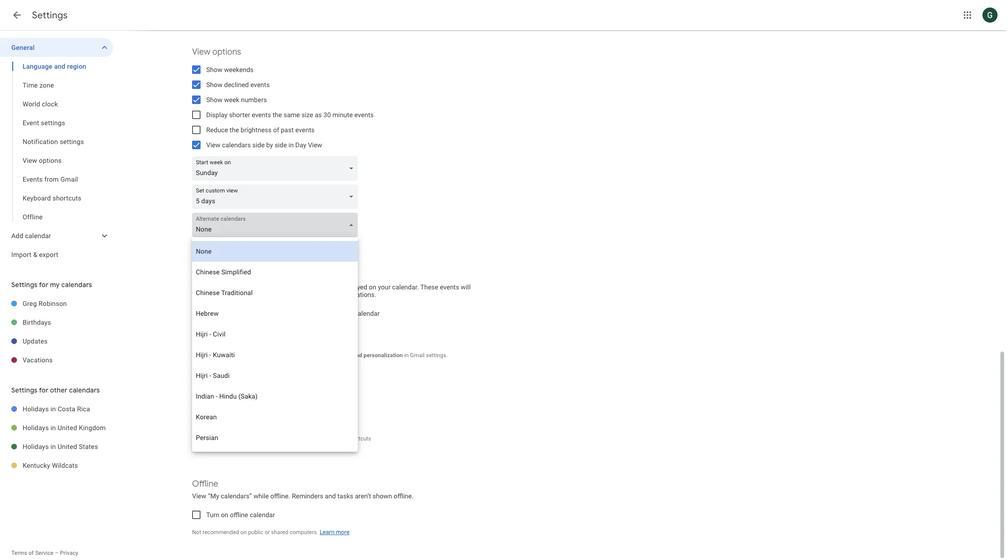 Task type: vqa. For each thing, say whether or not it's contained in the screenshot.
3rd the Holidays from the top of the Settings for other calendars tree
yes



Task type: locate. For each thing, give the bounding box(es) containing it.
0 horizontal spatial calendar
[[25, 232, 51, 240]]

gmail,
[[241, 352, 256, 359]]

calendar.
[[392, 284, 419, 291]]

side down past
[[275, 141, 287, 149]]

united down holidays in united kingdom link at bottom left
[[58, 443, 77, 451]]

show for show events automatically created by gmail in my calendar
[[206, 310, 223, 318]]

1 show from the top
[[206, 66, 223, 73]]

from for events from gmail gmail can automatically create events that can be displayed on your calendar. these events will help you keep track of things like flights and other reservations.
[[219, 270, 238, 280]]

and left tasks
[[325, 493, 336, 500]]

options inside tree
[[39, 157, 62, 164]]

1 vertical spatial calendars
[[61, 281, 92, 289]]

settings right go back icon
[[32, 9, 68, 21]]

holidays in united states
[[23, 443, 98, 451]]

0 vertical spatial keyboard
[[228, 418, 255, 426]]

0 vertical spatial calendar
[[25, 232, 51, 240]]

0 horizontal spatial other
[[50, 386, 67, 395]]

events inside tree
[[23, 176, 43, 183]]

2 vertical spatial from
[[227, 352, 239, 359]]

and
[[54, 63, 65, 70], [309, 291, 320, 299], [353, 352, 362, 359], [325, 493, 336, 500]]

more down tasks
[[336, 529, 350, 536]]

the down "shorter"
[[230, 126, 239, 134]]

from inside tree
[[44, 176, 59, 183]]

vacations link
[[23, 351, 113, 370]]

day
[[296, 141, 307, 149]]

view
[[192, 47, 211, 57], [206, 141, 221, 149], [308, 141, 322, 149], [23, 157, 37, 164], [192, 493, 206, 500]]

1 horizontal spatial can
[[318, 284, 329, 291]]

0 vertical spatial you
[[206, 291, 217, 299]]

will
[[461, 284, 471, 291]]

created
[[286, 310, 308, 318]]

learn more link right computers.
[[320, 529, 350, 536]]

learn more link
[[192, 359, 222, 366], [320, 529, 350, 536]]

you right help
[[206, 291, 217, 299]]

0 horizontal spatial view options
[[23, 157, 62, 164]]

calendar up '&'
[[25, 232, 51, 240]]

2 vertical spatial settings
[[11, 386, 38, 395]]

holidays in costa rica
[[23, 406, 90, 413]]

service
[[35, 550, 54, 557]]

holidays in united states link
[[23, 438, 113, 456]]

updates
[[23, 338, 48, 345]]

updates tree item
[[0, 332, 113, 351]]

view options down the notification at the top left
[[23, 157, 62, 164]]

from left "gmail,"
[[227, 352, 239, 359]]

persian option
[[192, 428, 358, 448]]

0 horizontal spatial offline.
[[271, 493, 290, 500]]

calendar up or at the left
[[250, 512, 275, 519]]

0 horizontal spatial learn more link
[[192, 359, 222, 366]]

kentucky wildcats tree item
[[0, 456, 113, 475]]

30
[[324, 111, 331, 119]]

holidays inside holidays in united states link
[[23, 443, 49, 451]]

events up help
[[192, 270, 217, 280]]

3 show from the top
[[206, 96, 223, 104]]

settings up notification settings
[[41, 119, 65, 127]]

view left "my
[[192, 493, 206, 500]]

for up greg robinson
[[39, 281, 48, 289]]

greg
[[23, 300, 37, 308]]

0 horizontal spatial my
[[50, 281, 60, 289]]

None field
[[192, 156, 362, 181], [192, 185, 362, 209], [192, 213, 362, 237], [192, 156, 362, 181], [192, 185, 362, 209], [192, 213, 362, 237]]

for up holidays in costa rica
[[39, 386, 48, 395]]

settings
[[41, 119, 65, 127], [60, 138, 84, 146]]

settings for settings
[[32, 9, 68, 21]]

1 vertical spatial options
[[39, 157, 62, 164]]

by right created
[[310, 310, 317, 318]]

events from gmail
[[23, 176, 78, 183]]

1 vertical spatial learn
[[320, 529, 335, 536]]

4 show from the top
[[206, 310, 223, 318]]

0 vertical spatial united
[[58, 424, 77, 432]]

in inside holidays in united states link
[[51, 443, 56, 451]]

other right that
[[322, 291, 337, 299]]

offline up add calendar
[[23, 213, 43, 221]]

your
[[378, 284, 391, 291]]

2 united from the top
[[58, 443, 77, 451]]

holidays in united kingdom link
[[23, 419, 113, 438]]

while
[[254, 493, 269, 500]]

calendar inside tree
[[25, 232, 51, 240]]

keyboard up enable
[[192, 399, 229, 409]]

1 for from the top
[[39, 281, 48, 289]]

2 for from the top
[[39, 386, 48, 395]]

holidays inside holidays in united kingdom link
[[23, 424, 49, 432]]

holidays in costa rica tree item
[[0, 400, 113, 419]]

show
[[260, 436, 273, 442]]

korean option
[[192, 407, 358, 428]]

1 vertical spatial view options
[[23, 157, 62, 164]]

0 vertical spatial keyboard
[[23, 195, 51, 202]]

show left weekends
[[206, 66, 223, 73]]

track
[[234, 291, 249, 299]]

automatically down things
[[245, 310, 285, 318]]

offline view "my calendars" while offline. reminders and tasks aren't shown offline.
[[192, 479, 414, 500]]

0 horizontal spatial keyboard
[[23, 195, 51, 202]]

view options up show weekends
[[192, 47, 241, 57]]

1 horizontal spatial learn more link
[[320, 529, 350, 536]]

to
[[253, 436, 258, 442]]

chinese traditional option
[[192, 283, 358, 303]]

2 holidays from the top
[[23, 424, 49, 432]]

1 vertical spatial events
[[192, 270, 217, 280]]

show down show weekends
[[206, 81, 223, 89]]

holidays for holidays in united states
[[23, 443, 49, 451]]

shorter
[[229, 111, 250, 119]]

settings for settings for other calendars
[[11, 386, 38, 395]]

1 horizontal spatial other
[[322, 291, 337, 299]]

holidays for holidays in united kingdom
[[23, 424, 49, 432]]

0 horizontal spatial keyboard shortcuts
[[23, 195, 81, 202]]

1 side from the left
[[253, 141, 265, 149]]

options up show weekends
[[212, 47, 241, 57]]

calendars"
[[221, 493, 252, 500]]

0 vertical spatial learn
[[192, 359, 207, 366]]

1 vertical spatial keyboard shortcuts
[[192, 399, 268, 409]]

tree
[[0, 38, 113, 264]]

1 vertical spatial other
[[50, 386, 67, 395]]

1 horizontal spatial keyboard
[[323, 436, 346, 442]]

terms of service – privacy
[[11, 550, 78, 557]]

you
[[206, 291, 217, 299], [258, 352, 267, 359]]

and right the features
[[353, 352, 362, 359]]

shortcuts
[[53, 195, 81, 202], [231, 399, 268, 409], [256, 418, 284, 426], [347, 436, 371, 442]]

hijri - saudi option
[[192, 366, 358, 386]]

enable
[[206, 418, 226, 426]]

robinson
[[39, 300, 67, 308]]

0 vertical spatial for
[[39, 281, 48, 289]]

0 vertical spatial from
[[44, 176, 59, 183]]

by
[[266, 141, 273, 149], [310, 310, 317, 318]]

tree containing general
[[0, 38, 113, 264]]

gmail left settings.
[[410, 352, 425, 359]]

0 horizontal spatial side
[[253, 141, 265, 149]]

learn
[[192, 359, 207, 366], [320, 529, 335, 536]]

gmail down notification settings
[[61, 176, 78, 183]]

offline inside offline view "my calendars" while offline. reminders and tasks aren't shown offline.
[[192, 479, 218, 489]]

1 horizontal spatial offline
[[192, 479, 218, 489]]

size
[[302, 111, 313, 119]]

import
[[11, 251, 31, 259]]

side down reduce the brightness of past events
[[253, 141, 265, 149]]

1 united from the top
[[58, 424, 77, 432]]

holidays inside "holidays in costa rica" link
[[23, 406, 49, 413]]

gmail down be
[[318, 310, 336, 318]]

1 vertical spatial for
[[39, 386, 48, 395]]

holidays down the settings for other calendars
[[23, 406, 49, 413]]

turn
[[206, 512, 219, 519]]

press question mark "?" to show the list of available keyboard shortcuts
[[192, 436, 371, 442]]

birthdays
[[23, 319, 51, 326]]

0 vertical spatial more
[[208, 359, 222, 366]]

settings down vacations
[[11, 386, 38, 395]]

events left that
[[284, 284, 304, 291]]

list
[[284, 436, 292, 442]]

add
[[11, 232, 23, 240]]

from inside events from gmail gmail can automatically create events that can be displayed on your calendar. these events will help you keep track of things like flights and other reservations.
[[219, 270, 238, 280]]

in right personalization
[[404, 352, 409, 359]]

computers.
[[290, 529, 319, 536]]

0 vertical spatial settings
[[32, 9, 68, 21]]

0 vertical spatial by
[[266, 141, 273, 149]]

united inside 'tree item'
[[58, 443, 77, 451]]

0 horizontal spatial offline
[[23, 213, 43, 221]]

settings for other calendars
[[11, 386, 100, 395]]

view right day
[[308, 141, 322, 149]]

settings right the notification at the top left
[[60, 138, 84, 146]]

mark
[[231, 436, 244, 442]]

0 horizontal spatial keyboard
[[228, 418, 255, 426]]

show week numbers
[[206, 96, 267, 104]]

view options inside tree
[[23, 157, 62, 164]]

1 vertical spatial offline
[[192, 479, 218, 489]]

settings up greg
[[11, 281, 38, 289]]

0 vertical spatial events
[[23, 176, 43, 183]]

automatically inside events from gmail gmail can automatically create events that can be displayed on your calendar. these events will help you keep track of things like flights and other reservations.
[[223, 284, 263, 291]]

of
[[273, 126, 279, 134], [250, 291, 256, 299], [293, 436, 298, 442], [29, 550, 34, 557]]

united up holidays in united states link
[[58, 424, 77, 432]]

1 vertical spatial settings
[[11, 281, 38, 289]]

keyboard shortcuts down events from gmail
[[23, 195, 81, 202]]

united
[[58, 424, 77, 432], [58, 443, 77, 451]]

0 vertical spatial my
[[50, 281, 60, 289]]

minute
[[333, 111, 353, 119]]

1 horizontal spatial keyboard
[[192, 399, 229, 409]]

events down the notification at the top left
[[23, 176, 43, 183]]

view inside offline view "my calendars" while offline. reminders and tasks aren't shown offline.
[[192, 493, 206, 500]]

1 horizontal spatial my
[[344, 310, 353, 318]]

to
[[192, 352, 199, 359]]

from
[[44, 176, 59, 183], [219, 270, 238, 280], [227, 352, 239, 359]]

flights
[[289, 291, 308, 299]]

1 horizontal spatial you
[[258, 352, 267, 359]]

and right flights at the left bottom of page
[[309, 291, 320, 299]]

offline
[[230, 512, 248, 519]]

not recommended on public or shared computers. learn more
[[192, 529, 350, 536]]

0 horizontal spatial learn
[[192, 359, 207, 366]]

shortcuts inside "group"
[[53, 195, 81, 202]]

the left same
[[273, 111, 282, 119]]

keyboard down events from gmail
[[23, 195, 51, 202]]

from down notification settings
[[44, 176, 59, 183]]

0 horizontal spatial more
[[208, 359, 222, 366]]

events
[[23, 176, 43, 183], [192, 270, 217, 280]]

1 vertical spatial holidays
[[23, 424, 49, 432]]

turn
[[294, 352, 304, 359]]

events for events from gmail gmail can automatically create events that can be displayed on your calendar. these events will help you keep track of things like flights and other reservations.
[[192, 270, 217, 280]]

greg robinson tree item
[[0, 294, 113, 313]]

1 vertical spatial settings
[[60, 138, 84, 146]]

2 show from the top
[[206, 81, 223, 89]]

0 horizontal spatial can
[[211, 284, 222, 291]]

1 vertical spatial you
[[258, 352, 267, 359]]

calendars down reduce
[[222, 141, 251, 149]]

0 horizontal spatial by
[[266, 141, 273, 149]]

other up holidays in costa rica tree item
[[50, 386, 67, 395]]

events inside to get events from gmail, you must also turn on smart features and personalization in gmail settings. learn more
[[209, 352, 226, 359]]

you left must in the bottom left of the page
[[258, 352, 267, 359]]

by down reduce the brightness of past events
[[266, 141, 273, 149]]

1 horizontal spatial events
[[192, 270, 217, 280]]

holidays up kentucky
[[23, 443, 49, 451]]

in inside holidays in united kingdom link
[[51, 424, 56, 432]]

0 vertical spatial the
[[273, 111, 282, 119]]

0 horizontal spatial events
[[23, 176, 43, 183]]

and left region
[[54, 63, 65, 70]]

calendars up rica
[[69, 386, 100, 395]]

these
[[421, 284, 439, 291]]

same
[[284, 111, 300, 119]]

show up the display
[[206, 96, 223, 104]]

events right get
[[209, 352, 226, 359]]

for
[[39, 281, 48, 289], [39, 386, 48, 395]]

my
[[50, 281, 60, 289], [344, 310, 353, 318]]

2 horizontal spatial calendar
[[355, 310, 380, 318]]

features
[[330, 352, 352, 359]]

my up greg robinson tree item
[[50, 281, 60, 289]]

1 horizontal spatial options
[[212, 47, 241, 57]]

calendar down reservations.
[[355, 310, 380, 318]]

holidays down holidays in costa rica
[[23, 424, 49, 432]]

3 holidays from the top
[[23, 443, 49, 451]]

0 vertical spatial settings
[[41, 119, 65, 127]]

calendars up greg robinson tree item
[[61, 281, 92, 289]]

gmail inside to get events from gmail, you must also turn on smart features and personalization in gmail settings. learn more
[[410, 352, 425, 359]]

1 horizontal spatial view options
[[192, 47, 241, 57]]

1 horizontal spatial by
[[310, 310, 317, 318]]

of left past
[[273, 126, 279, 134]]

keyboard shortcuts up enable
[[192, 399, 268, 409]]

options
[[212, 47, 241, 57], [39, 157, 62, 164]]

0 horizontal spatial options
[[39, 157, 62, 164]]

world
[[23, 100, 40, 108]]

keyboard
[[23, 195, 51, 202], [192, 399, 229, 409]]

0 vertical spatial holidays
[[23, 406, 49, 413]]

the left list
[[275, 436, 283, 442]]

more inside to get events from gmail, you must also turn on smart features and personalization in gmail settings. learn more
[[208, 359, 222, 366]]

2 vertical spatial calendars
[[69, 386, 100, 395]]

group
[[0, 57, 113, 227]]

automatically
[[223, 284, 263, 291], [245, 310, 285, 318]]

keyboard up mark
[[228, 418, 255, 426]]

offline. right the while
[[271, 493, 290, 500]]

settings for my calendars tree
[[0, 294, 113, 370]]

on
[[369, 284, 377, 291], [306, 352, 312, 359], [221, 512, 229, 519], [241, 529, 247, 536]]

2 vertical spatial holidays
[[23, 443, 49, 451]]

group containing language and region
[[0, 57, 113, 227]]

automatically left create
[[223, 284, 263, 291]]

and inside tree
[[54, 63, 65, 70]]

0 vertical spatial other
[[322, 291, 337, 299]]

offline inside tree
[[23, 213, 43, 221]]

calendars for settings for other calendars
[[69, 386, 100, 395]]

learn more link left "gmail,"
[[192, 359, 222, 366]]

1 vertical spatial automatically
[[245, 310, 285, 318]]

offline. right the shown
[[394, 493, 414, 500]]

more right get
[[208, 359, 222, 366]]

settings for event settings
[[41, 119, 65, 127]]

and inside to get events from gmail, you must also turn on smart features and personalization in gmail settings. learn more
[[353, 352, 362, 359]]

also
[[282, 352, 293, 359]]

0 vertical spatial automatically
[[223, 284, 263, 291]]

0 vertical spatial keyboard shortcuts
[[23, 195, 81, 202]]

0 vertical spatial offline
[[23, 213, 43, 221]]

events inside events from gmail gmail can automatically create events that can be displayed on your calendar. these events will help you keep track of things like flights and other reservations.
[[192, 270, 217, 280]]

can left be
[[318, 284, 329, 291]]

in up kentucky wildcats
[[51, 443, 56, 451]]

in down holidays in costa rica
[[51, 424, 56, 432]]

settings
[[32, 9, 68, 21], [11, 281, 38, 289], [11, 386, 38, 395]]

terms
[[11, 550, 27, 557]]

view options
[[192, 47, 241, 57], [23, 157, 62, 164]]

&
[[33, 251, 37, 259]]

view down reduce
[[206, 141, 221, 149]]

united inside tree item
[[58, 424, 77, 432]]

in inside "holidays in costa rica" link
[[51, 406, 56, 413]]

hijri - civil option
[[192, 324, 358, 345]]

1 vertical spatial more
[[336, 529, 350, 536]]

1 horizontal spatial offline.
[[394, 493, 414, 500]]

my down reservations.
[[344, 310, 353, 318]]

2 vertical spatial calendar
[[250, 512, 275, 519]]

show
[[206, 66, 223, 73], [206, 81, 223, 89], [206, 96, 223, 104], [206, 310, 223, 318]]

1 holidays from the top
[[23, 406, 49, 413]]

show for show week numbers
[[206, 96, 223, 104]]

options up events from gmail
[[39, 157, 62, 164]]

time zone
[[23, 81, 54, 89]]

of right "track"
[[250, 291, 256, 299]]

the
[[273, 111, 282, 119], [230, 126, 239, 134], [275, 436, 283, 442]]

can right help
[[211, 284, 222, 291]]

keyboard right available on the bottom left
[[323, 436, 346, 442]]

for for my
[[39, 281, 48, 289]]

0 horizontal spatial you
[[206, 291, 217, 299]]

show for show weekends
[[206, 66, 223, 73]]

show down keep
[[206, 310, 223, 318]]

0 vertical spatial learn more link
[[192, 359, 222, 366]]

1 vertical spatial from
[[219, 270, 238, 280]]

1 horizontal spatial side
[[275, 141, 287, 149]]

reduce the brightness of past events
[[206, 126, 315, 134]]

offline up "my
[[192, 479, 218, 489]]

chinese simplified option
[[192, 262, 358, 283]]

1 vertical spatial united
[[58, 443, 77, 451]]

"my
[[208, 493, 219, 500]]

in left costa
[[51, 406, 56, 413]]

shown
[[373, 493, 392, 500]]

from up keep
[[219, 270, 238, 280]]

settings for settings for my calendars
[[11, 281, 38, 289]]



Task type: describe. For each thing, give the bounding box(es) containing it.
offline for offline view "my calendars" while offline. reminders and tasks aren't shown offline.
[[192, 479, 218, 489]]

or
[[265, 529, 270, 536]]

on inside to get events from gmail, you must also turn on smart features and personalization in gmail settings. learn more
[[306, 352, 312, 359]]

settings for notification settings
[[60, 138, 84, 146]]

1 horizontal spatial keyboard shortcuts
[[192, 399, 268, 409]]

declined
[[224, 81, 249, 89]]

zone
[[40, 81, 54, 89]]

of right the terms
[[29, 550, 34, 557]]

birthdays tree item
[[0, 313, 113, 332]]

events left will
[[440, 284, 460, 291]]

events down "track"
[[224, 310, 244, 318]]

smart
[[314, 352, 329, 359]]

gmail left keep
[[192, 284, 209, 291]]

events up numbers
[[251, 81, 270, 89]]

add calendar
[[11, 232, 51, 240]]

holidays in costa rica link
[[23, 400, 113, 419]]

offline for offline
[[23, 213, 43, 221]]

shared
[[271, 529, 289, 536]]

states
[[79, 443, 98, 451]]

world clock
[[23, 100, 58, 108]]

show for show declined events
[[206, 81, 223, 89]]

1 horizontal spatial calendar
[[250, 512, 275, 519]]

turn on offline calendar
[[206, 512, 275, 519]]

1 vertical spatial by
[[310, 310, 317, 318]]

clock
[[42, 100, 58, 108]]

kingdom
[[79, 424, 106, 432]]

keyboard shortcuts inside tree
[[23, 195, 81, 202]]

to get events from gmail, you must also turn on smart features and personalization in gmail settings. learn more
[[192, 352, 448, 366]]

costa
[[58, 406, 75, 413]]

and inside offline view "my calendars" while offline. reminders and tasks aren't shown offline.
[[325, 493, 336, 500]]

indian - hindu (saka) option
[[192, 386, 358, 407]]

general tree item
[[0, 38, 113, 57]]

alternate calendars list box
[[192, 237, 358, 452]]

events right minute
[[355, 111, 374, 119]]

view down the notification at the top left
[[23, 157, 37, 164]]

display shorter events the same size as 30 minute events
[[206, 111, 374, 119]]

holidays in united kingdom
[[23, 424, 106, 432]]

notification
[[23, 138, 58, 146]]

of inside events from gmail gmail can automatically create events that can be displayed on your calendar. these events will help you keep track of things like flights and other reservations.
[[250, 291, 256, 299]]

on inside events from gmail gmail can automatically create events that can be displayed on your calendar. these events will help you keep track of things like flights and other reservations.
[[369, 284, 377, 291]]

2 offline. from the left
[[394, 493, 414, 500]]

export
[[39, 251, 58, 259]]

of right list
[[293, 436, 298, 442]]

holidays in united kingdom tree item
[[0, 419, 113, 438]]

1 vertical spatial my
[[344, 310, 353, 318]]

tasks
[[338, 493, 354, 500]]

not
[[192, 529, 201, 536]]

in left day
[[289, 141, 294, 149]]

as
[[315, 111, 322, 119]]

view calendars side by side in day view
[[206, 141, 322, 149]]

for for other
[[39, 386, 48, 395]]

1 horizontal spatial more
[[336, 529, 350, 536]]

like
[[278, 291, 288, 299]]

language and region
[[23, 63, 86, 70]]

calendars for settings for my calendars
[[61, 281, 92, 289]]

show declined events
[[206, 81, 270, 89]]

kentucky
[[23, 462, 50, 470]]

public
[[248, 529, 263, 536]]

display
[[206, 111, 228, 119]]

enable keyboard shortcuts
[[206, 418, 284, 426]]

reminders
[[292, 493, 323, 500]]

show weekends
[[206, 66, 254, 73]]

gmail inside tree
[[61, 176, 78, 183]]

1 vertical spatial calendar
[[355, 310, 380, 318]]

events down size
[[295, 126, 315, 134]]

you inside to get events from gmail, you must also turn on smart features and personalization in gmail settings. learn more
[[258, 352, 267, 359]]

event settings
[[23, 119, 65, 127]]

2 vertical spatial the
[[275, 436, 283, 442]]

greg robinson
[[23, 300, 67, 308]]

updates link
[[23, 332, 113, 351]]

personalization
[[364, 352, 403, 359]]

go back image
[[11, 9, 23, 21]]

recommended
[[203, 529, 239, 536]]

be
[[331, 284, 338, 291]]

1 vertical spatial keyboard
[[192, 399, 229, 409]]

things
[[258, 291, 276, 299]]

2 can from the left
[[318, 284, 329, 291]]

none option
[[192, 241, 358, 262]]

you inside events from gmail gmail can automatically create events that can be displayed on your calendar. these events will help you keep track of things like flights and other reservations.
[[206, 291, 217, 299]]

settings heading
[[32, 9, 68, 21]]

hijri - kuwaiti option
[[192, 345, 358, 366]]

numbers
[[241, 96, 267, 104]]

question
[[208, 436, 230, 442]]

settings.
[[426, 352, 448, 359]]

in inside to get events from gmail, you must also turn on smart features and personalization in gmail settings. learn more
[[404, 352, 409, 359]]

from for events from gmail
[[44, 176, 59, 183]]

in down reservations.
[[337, 310, 342, 318]]

rica
[[77, 406, 90, 413]]

vacations tree item
[[0, 351, 113, 370]]

holidays for holidays in costa rica
[[23, 406, 49, 413]]

press
[[192, 436, 206, 442]]

united for states
[[58, 443, 77, 451]]

kentucky wildcats link
[[23, 456, 113, 475]]

reduce
[[206, 126, 228, 134]]

create
[[264, 284, 283, 291]]

1 vertical spatial learn more link
[[320, 529, 350, 536]]

0 vertical spatial calendars
[[222, 141, 251, 149]]

general
[[11, 44, 35, 51]]

kentucky wildcats
[[23, 462, 78, 470]]

events up reduce the brightness of past events
[[252, 111, 271, 119]]

reservations.
[[339, 291, 377, 299]]

gmail up "track"
[[240, 270, 262, 280]]

region
[[67, 63, 86, 70]]

that
[[305, 284, 317, 291]]

on inside not recommended on public or shared computers. learn more
[[241, 529, 247, 536]]

1 vertical spatial the
[[230, 126, 239, 134]]

available
[[300, 436, 322, 442]]

1 horizontal spatial learn
[[320, 529, 335, 536]]

aren't
[[355, 493, 371, 500]]

and inside events from gmail gmail can automatically create events that can be displayed on your calendar. these events will help you keep track of things like flights and other reservations.
[[309, 291, 320, 299]]

brightness
[[241, 126, 272, 134]]

1 offline. from the left
[[271, 493, 290, 500]]

united for kingdom
[[58, 424, 77, 432]]

from inside to get events from gmail, you must also turn on smart features and personalization in gmail settings. learn more
[[227, 352, 239, 359]]

0 vertical spatial options
[[212, 47, 241, 57]]

hebrew option
[[192, 303, 358, 324]]

learn inside to get events from gmail, you must also turn on smart features and personalization in gmail settings. learn more
[[192, 359, 207, 366]]

show events automatically created by gmail in my calendar
[[206, 310, 380, 318]]

time
[[23, 81, 38, 89]]

other inside events from gmail gmail can automatically create events that can be displayed on your calendar. these events will help you keep track of things like flights and other reservations.
[[322, 291, 337, 299]]

settings for other calendars tree
[[0, 400, 113, 475]]

view up show weekends
[[192, 47, 211, 57]]

help
[[192, 291, 205, 299]]

terms of service link
[[11, 550, 54, 557]]

0 vertical spatial view options
[[192, 47, 241, 57]]

displayed
[[340, 284, 367, 291]]

events for events from gmail
[[23, 176, 43, 183]]

events from gmail gmail can automatically create events that can be displayed on your calendar. these events will help you keep track of things like flights and other reservations.
[[192, 270, 471, 299]]

must
[[268, 352, 281, 359]]

2 side from the left
[[275, 141, 287, 149]]

holidays in united states tree item
[[0, 438, 113, 456]]

1 can from the left
[[211, 284, 222, 291]]

week
[[224, 96, 240, 104]]

past
[[281, 126, 294, 134]]

1 vertical spatial keyboard
[[323, 436, 346, 442]]



